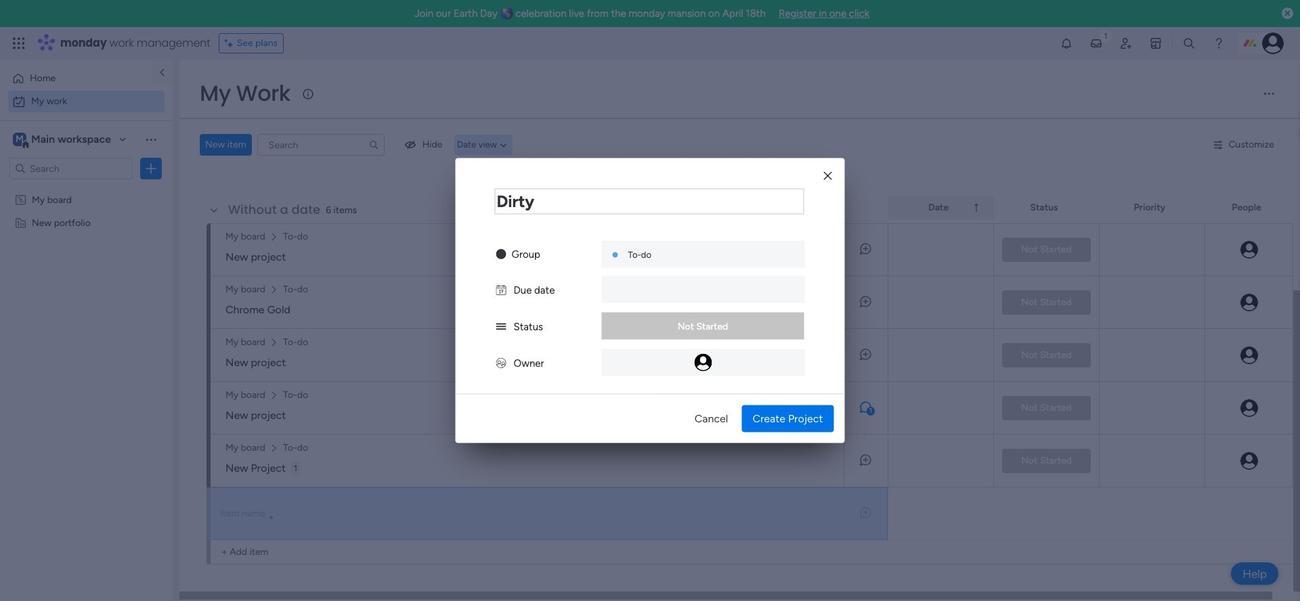 Task type: locate. For each thing, give the bounding box(es) containing it.
1 vertical spatial option
[[8, 91, 165, 112]]

2 vertical spatial option
[[0, 187, 173, 190]]

workspace image
[[13, 132, 26, 147]]

None field
[[495, 189, 804, 214]]

search image
[[368, 140, 379, 150]]

Filter dashboard by text search field
[[257, 134, 385, 156]]

see plans image
[[225, 36, 237, 51]]

list box
[[0, 185, 173, 417]]

v2 multiple person column image
[[496, 357, 506, 369]]

column header
[[889, 196, 994, 219]]

help image
[[1212, 37, 1226, 50]]

option
[[8, 68, 144, 89], [8, 91, 165, 112], [0, 187, 173, 190]]

dapulse date column image
[[496, 284, 506, 296]]

None search field
[[257, 134, 385, 156]]

notifications image
[[1060, 37, 1073, 50]]

dialog
[[455, 158, 845, 443]]

0 vertical spatial option
[[8, 68, 144, 89]]



Task type: describe. For each thing, give the bounding box(es) containing it.
monday marketplace image
[[1149, 37, 1163, 50]]

search everything image
[[1182, 37, 1196, 50]]

v2 status image
[[496, 321, 506, 333]]

v2 sun image
[[496, 248, 506, 260]]

select product image
[[12, 37, 26, 50]]

workspace selection element
[[13, 131, 113, 149]]

sort image
[[971, 202, 982, 213]]

close image
[[824, 171, 832, 181]]

jacob simon image
[[1262, 33, 1284, 54]]

Search in workspace field
[[28, 161, 113, 176]]

invite members image
[[1119, 37, 1133, 50]]

1 image
[[1100, 28, 1112, 43]]

update feed image
[[1090, 37, 1103, 50]]



Task type: vqa. For each thing, say whether or not it's contained in the screenshot.
dialog
yes



